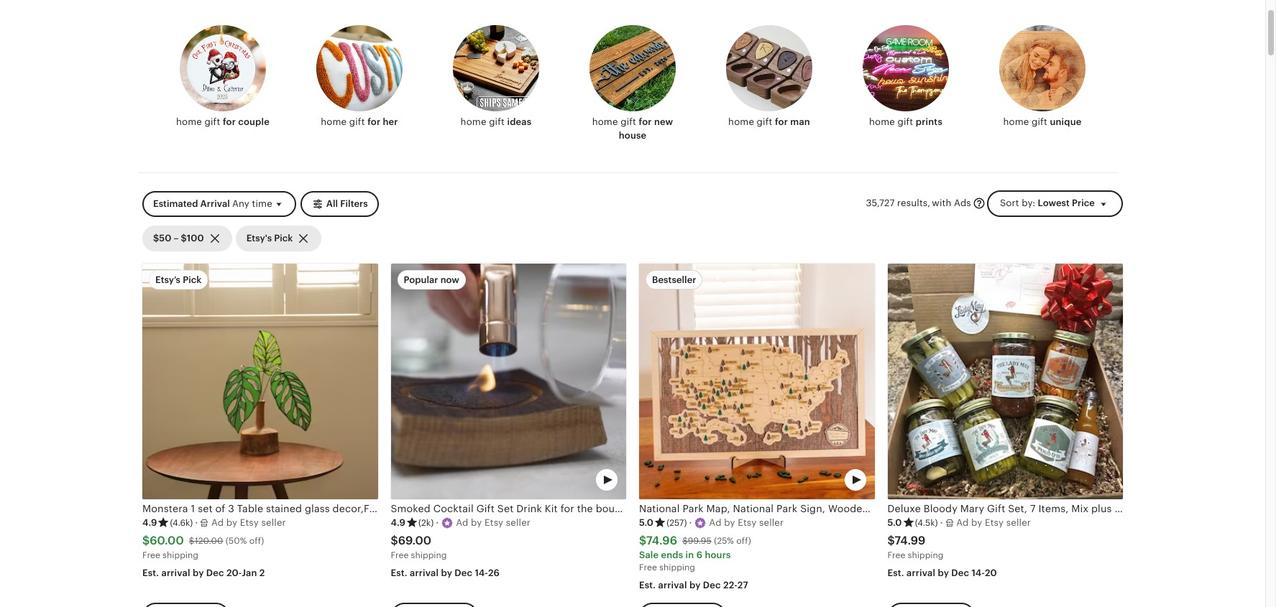Task type: describe. For each thing, give the bounding box(es) containing it.
for for home gift for her
[[368, 117, 381, 128]]

deluxe bloody mary gift set, 7 items, mix plus pickled vegetables, by the lady may image
[[888, 264, 1124, 500]]

6
[[697, 550, 703, 561]]

arrival for 74.96
[[659, 581, 687, 591]]

sort
[[1000, 198, 1020, 209]]

gift for home gift for couple
[[205, 117, 220, 128]]

home gift
[[592, 117, 639, 128]]

–
[[174, 233, 179, 244]]

$ for 74.96
[[639, 535, 647, 548]]

gift
[[988, 503, 1006, 515]]

home for home gift prints
[[870, 117, 895, 128]]

$ 74.99 free shipping
[[888, 535, 944, 561]]

home for home gift unique
[[1004, 117, 1030, 128]]

60.00
[[150, 535, 184, 548]]

mary
[[961, 503, 985, 515]]

$ for 74.99
[[888, 535, 895, 548]]

shipping inside $ 69.00 free shipping
[[411, 551, 447, 561]]

in
[[686, 550, 694, 561]]

sign,
[[801, 503, 826, 515]]

mix
[[1072, 503, 1089, 515]]

$100
[[181, 233, 204, 244]]

time
[[252, 198, 272, 209]]

m
[[1275, 503, 1277, 515]]

home for home gift for man
[[729, 117, 755, 128]]

pickled
[[1115, 503, 1151, 515]]

(25%
[[714, 537, 734, 547]]

for inside for new house
[[639, 117, 652, 128]]

bestseller
[[652, 275, 697, 286]]

etsy's pick
[[155, 275, 202, 286]]

5.0 for 74.99
[[888, 518, 902, 529]]

7
[[1031, 503, 1036, 515]]

product video element for 74.96
[[639, 264, 875, 500]]

shipping inside $ 74.96 $ 99.95 (25% off) sale ends in 6 hours free shipping
[[660, 563, 696, 573]]

now
[[441, 275, 460, 286]]

man
[[791, 117, 811, 128]]

ends
[[661, 550, 684, 561]]

74.99
[[895, 535, 926, 548]]

gift for home gift
[[621, 117, 637, 128]]

26
[[488, 568, 500, 579]]

bloody
[[924, 503, 958, 515]]

items,
[[1039, 503, 1069, 515]]

for new house
[[619, 117, 673, 141]]

35,727
[[866, 198, 895, 209]]

home for home gift
[[592, 117, 618, 128]]

lowest
[[1038, 198, 1070, 209]]

$50 – $100 link
[[142, 226, 232, 252]]

home gift ideas
[[461, 117, 532, 128]]

arrival for 60.00
[[162, 568, 190, 579]]

$50 – $100
[[153, 233, 204, 244]]

ads
[[954, 198, 972, 209]]

by
[[1213, 503, 1225, 515]]

etsy's pick link
[[236, 226, 321, 252]]

74.96
[[647, 535, 678, 548]]

· for 74.99
[[941, 518, 943, 529]]

set,
[[1009, 503, 1028, 515]]

· for 60.00
[[195, 518, 198, 529]]

est. for 69.00
[[391, 568, 408, 579]]

by for 74.99
[[938, 568, 950, 579]]

dec for 69.00
[[455, 568, 473, 579]]

· for 69.00
[[436, 518, 439, 529]]

sale
[[639, 550, 659, 561]]

monstera 1 set of 3 table stained glass decor,fake monstera plant,monstera plant decor,house desk plant,nature home decor, nature ornament image
[[142, 264, 378, 500]]

120.00
[[195, 537, 223, 547]]

off) for 74.96
[[737, 537, 752, 547]]

national park map, national park sign, wooden, gift, us national parks sign
[[639, 503, 1010, 515]]

filters
[[340, 198, 368, 209]]

any
[[232, 198, 250, 209]]

arrival for 69.00
[[410, 568, 439, 579]]

arrival for 74.99
[[907, 568, 936, 579]]

4.9 for 60.00
[[142, 518, 157, 529]]

home gift prints
[[870, 117, 943, 128]]

(257)
[[667, 519, 687, 529]]

etsy's pick
[[246, 233, 293, 244]]

popular now
[[404, 275, 460, 286]]

22-
[[724, 581, 738, 591]]

sort by: lowest price
[[1000, 198, 1095, 209]]

etsy's
[[155, 275, 181, 286]]

$ for 60.00
[[142, 535, 150, 548]]

14- for 74.99
[[972, 568, 985, 579]]

jan
[[242, 568, 257, 579]]

plus
[[1092, 503, 1112, 515]]

for for home gift for couple
[[223, 117, 236, 128]]

gift for home gift ideas
[[489, 117, 505, 128]]

shipping inside $ 74.99 free shipping
[[908, 551, 944, 561]]

off) for 60.00
[[249, 537, 264, 547]]

all
[[326, 198, 338, 209]]

deluxe bloody mary gift set, 7 items, mix plus pickled vegetables, by the lady m
[[888, 503, 1277, 515]]

all filters
[[326, 198, 368, 209]]

free inside '$ 60.00 $ 120.00 (50% off) free shipping'
[[142, 551, 160, 561]]

shipping inside '$ 60.00 $ 120.00 (50% off) free shipping'
[[163, 551, 199, 561]]

price
[[1072, 198, 1095, 209]]

pick for etsy's pick
[[183, 275, 202, 286]]

couple
[[238, 117, 270, 128]]

99.95
[[688, 537, 712, 547]]

prints
[[916, 117, 943, 128]]

her
[[383, 117, 398, 128]]



Task type: locate. For each thing, give the bounding box(es) containing it.
for for home gift for man
[[775, 117, 788, 128]]

etsy's
[[246, 233, 272, 244]]

by down '$ 60.00 $ 120.00 (50% off) free shipping'
[[193, 568, 204, 579]]

2
[[259, 568, 265, 579]]

with ads
[[932, 198, 972, 209]]

$50
[[153, 233, 171, 244]]

dec left 20-
[[206, 568, 224, 579]]

park left sign, on the right bottom
[[777, 503, 798, 515]]

4 · from the left
[[941, 518, 943, 529]]

national
[[639, 503, 680, 515], [733, 503, 774, 515], [915, 503, 956, 515]]

shipping down 74.99
[[908, 551, 944, 561]]

home left couple
[[176, 117, 202, 128]]

product video element for 69.00
[[391, 264, 626, 500]]

3 for from the left
[[639, 117, 652, 128]]

2 gift from the left
[[349, 117, 365, 128]]

dec left 22-
[[703, 581, 721, 591]]

2 park from the left
[[777, 503, 798, 515]]

home gift for couple
[[176, 117, 270, 128]]

1 14- from the left
[[475, 568, 488, 579]]

pick right "etsy's"
[[183, 275, 202, 286]]

est. for 60.00
[[142, 568, 159, 579]]

by down $ 74.99 free shipping
[[938, 568, 950, 579]]

5 home from the left
[[729, 117, 755, 128]]

0 horizontal spatial 4.9
[[142, 518, 157, 529]]

sign
[[988, 503, 1010, 515]]

dec for 60.00
[[206, 568, 224, 579]]

4.9 up 69.00
[[391, 518, 406, 529]]

pick for etsy's pick
[[274, 233, 293, 244]]

69.00
[[398, 535, 432, 548]]

· down bloody
[[941, 518, 943, 529]]

hours
[[705, 550, 731, 561]]

1 horizontal spatial park
[[777, 503, 798, 515]]

0 vertical spatial pick
[[274, 233, 293, 244]]

national up (4.5k)
[[915, 503, 956, 515]]

dec left 26
[[455, 568, 473, 579]]

gift left couple
[[205, 117, 220, 128]]

$ left 120.00
[[142, 535, 150, 548]]

parks
[[959, 503, 985, 515]]

new
[[654, 117, 673, 128]]

national up the '(257)'
[[639, 503, 680, 515]]

gift for home gift for her
[[349, 117, 365, 128]]

1 off) from the left
[[249, 537, 264, 547]]

4 home from the left
[[592, 117, 618, 128]]

(4.5k)
[[915, 519, 938, 529]]

5.0
[[639, 518, 654, 529], [888, 518, 902, 529]]

off) inside $ 74.96 $ 99.95 (25% off) sale ends in 6 hours free shipping
[[737, 537, 752, 547]]

national right map,
[[733, 503, 774, 515]]

1 horizontal spatial 14-
[[972, 568, 985, 579]]

est. arrival by dec 14-26
[[391, 568, 500, 579]]

by for 74.96
[[690, 581, 701, 591]]

arrival
[[200, 198, 230, 209]]

7 gift from the left
[[1032, 117, 1048, 128]]

$ inside $ 69.00 free shipping
[[391, 535, 398, 548]]

free down sale
[[639, 563, 657, 573]]

2 horizontal spatial national
[[915, 503, 956, 515]]

2 off) from the left
[[737, 537, 752, 547]]

home gift unique
[[1004, 117, 1082, 128]]

for left her
[[368, 117, 381, 128]]

20
[[985, 568, 998, 579]]

for left couple
[[223, 117, 236, 128]]

free down 74.99
[[888, 551, 906, 561]]

$ up est. arrival by dec 14-26 on the bottom left of page
[[391, 535, 398, 548]]

home left man
[[729, 117, 755, 128]]

est. arrival by dec 22-27
[[639, 581, 749, 591]]

(4.6k)
[[170, 519, 193, 529]]

home for home gift for couple
[[176, 117, 202, 128]]

for up the house
[[639, 117, 652, 128]]

the
[[1228, 503, 1246, 515]]

1 horizontal spatial 5.0
[[888, 518, 902, 529]]

home gift for her
[[321, 117, 398, 128]]

arrival down $ 69.00 free shipping
[[410, 568, 439, 579]]

· for 74.96
[[689, 518, 692, 529]]

4.9 for 69.00
[[391, 518, 406, 529]]

0 horizontal spatial 5.0
[[639, 518, 654, 529]]

5 gift from the left
[[757, 117, 773, 128]]

2 national from the left
[[733, 503, 774, 515]]

3 home from the left
[[461, 117, 487, 128]]

1 product video element from the left
[[391, 264, 626, 500]]

1 4.9 from the left
[[142, 518, 157, 529]]

2 home from the left
[[321, 117, 347, 128]]

gift left her
[[349, 117, 365, 128]]

free inside $ 69.00 free shipping
[[391, 551, 409, 561]]

5.0 down deluxe
[[888, 518, 902, 529]]

national park map, national park sign, wooden, gift, us national parks sign image
[[639, 264, 875, 500]]

gift left ideas
[[489, 117, 505, 128]]

$ 60.00 $ 120.00 (50% off) free shipping
[[142, 535, 264, 561]]

by:
[[1022, 198, 1036, 209]]

2 · from the left
[[436, 518, 439, 529]]

3 gift from the left
[[489, 117, 505, 128]]

off)
[[249, 537, 264, 547], [737, 537, 752, 547]]

3 national from the left
[[915, 503, 956, 515]]

arrival down 60.00
[[162, 568, 190, 579]]

est. for 74.99
[[888, 568, 905, 579]]

$ down (4.6k)
[[189, 537, 195, 547]]

with
[[932, 198, 952, 209]]

home left her
[[321, 117, 347, 128]]

est.
[[142, 568, 159, 579], [391, 568, 408, 579], [888, 568, 905, 579], [639, 581, 656, 591]]

3 · from the left
[[689, 518, 692, 529]]

·
[[195, 518, 198, 529], [436, 518, 439, 529], [689, 518, 692, 529], [941, 518, 943, 529]]

by down $ 69.00 free shipping
[[441, 568, 452, 579]]

shipping down ends
[[660, 563, 696, 573]]

gift left man
[[757, 117, 773, 128]]

$ inside $ 74.99 free shipping
[[888, 535, 895, 548]]

est. arrival by dec 14-20
[[888, 568, 998, 579]]

vegetables,
[[1154, 503, 1211, 515]]

5.0 for 74.96
[[639, 518, 654, 529]]

4 gift from the left
[[621, 117, 637, 128]]

home left ideas
[[461, 117, 487, 128]]

free down 69.00
[[391, 551, 409, 561]]

home
[[176, 117, 202, 128], [321, 117, 347, 128], [461, 117, 487, 128], [592, 117, 618, 128], [729, 117, 755, 128], [870, 117, 895, 128], [1004, 117, 1030, 128]]

est. for 74.96
[[639, 581, 656, 591]]

dec
[[206, 568, 224, 579], [455, 568, 473, 579], [952, 568, 970, 579], [703, 581, 721, 591]]

shipping down 60.00
[[163, 551, 199, 561]]

dec left '20' at bottom
[[952, 568, 970, 579]]

smoked cocktail gift set drink kit for the bourbon lover | aroma series whiskey barrel perfect for old fashioned smoky wood w/ torch & glass image
[[391, 264, 626, 500]]

$
[[142, 535, 150, 548], [391, 535, 398, 548], [639, 535, 647, 548], [888, 535, 895, 548], [189, 537, 195, 547], [683, 537, 688, 547]]

house
[[619, 130, 647, 141]]

off) right (25%
[[737, 537, 752, 547]]

gift for home gift prints
[[898, 117, 914, 128]]

arrival down ends
[[659, 581, 687, 591]]

$ up in
[[683, 537, 688, 547]]

deluxe
[[888, 503, 921, 515]]

est. down 60.00
[[142, 568, 159, 579]]

1 home from the left
[[176, 117, 202, 128]]

$ up sale
[[639, 535, 647, 548]]

0 horizontal spatial park
[[683, 503, 704, 515]]

6 home from the left
[[870, 117, 895, 128]]

results,
[[898, 198, 931, 209]]

map,
[[707, 503, 731, 515]]

(50%
[[226, 537, 247, 547]]

gift for home gift unique
[[1032, 117, 1048, 128]]

14-
[[475, 568, 488, 579], [972, 568, 985, 579]]

5.0 up 74.96
[[639, 518, 654, 529]]

1 gift from the left
[[205, 117, 220, 128]]

gift
[[205, 117, 220, 128], [349, 117, 365, 128], [489, 117, 505, 128], [621, 117, 637, 128], [757, 117, 773, 128], [898, 117, 914, 128], [1032, 117, 1048, 128]]

1 horizontal spatial product video element
[[639, 264, 875, 500]]

35,727 results,
[[866, 198, 931, 209]]

· right the '(257)'
[[689, 518, 692, 529]]

by down the 6
[[690, 581, 701, 591]]

gift left prints
[[898, 117, 914, 128]]

1 horizontal spatial pick
[[274, 233, 293, 244]]

shipping
[[163, 551, 199, 561], [411, 551, 447, 561], [908, 551, 944, 561], [660, 563, 696, 573]]

for left man
[[775, 117, 788, 128]]

estimated
[[153, 198, 198, 209]]

2 for from the left
[[368, 117, 381, 128]]

wooden,
[[829, 503, 872, 515]]

dec for 74.96
[[703, 581, 721, 591]]

0 horizontal spatial pick
[[183, 275, 202, 286]]

est. down $ 74.99 free shipping
[[888, 568, 905, 579]]

est. arrival by dec 20-jan 2
[[142, 568, 265, 579]]

1 park from the left
[[683, 503, 704, 515]]

14- for 69.00
[[475, 568, 488, 579]]

7 home from the left
[[1004, 117, 1030, 128]]

free inside $ 74.96 $ 99.95 (25% off) sale ends in 6 hours free shipping
[[639, 563, 657, 573]]

$ down "gift,"
[[888, 535, 895, 548]]

gift up the house
[[621, 117, 637, 128]]

1 for from the left
[[223, 117, 236, 128]]

arrival down $ 74.99 free shipping
[[907, 568, 936, 579]]

$ 69.00 free shipping
[[391, 535, 447, 561]]

0 horizontal spatial off)
[[249, 537, 264, 547]]

home gift for man
[[729, 117, 811, 128]]

1 horizontal spatial off)
[[737, 537, 752, 547]]

us
[[899, 503, 913, 515]]

1 vertical spatial pick
[[183, 275, 202, 286]]

· right (4.6k)
[[195, 518, 198, 529]]

product video element
[[391, 264, 626, 500], [639, 264, 875, 500]]

4.9 up 60.00
[[142, 518, 157, 529]]

popular
[[404, 275, 438, 286]]

shipping down 69.00
[[411, 551, 447, 561]]

by for 69.00
[[441, 568, 452, 579]]

4 for from the left
[[775, 117, 788, 128]]

pick right etsy's
[[274, 233, 293, 244]]

all filters button
[[301, 191, 379, 217]]

free down 60.00
[[142, 551, 160, 561]]

free
[[142, 551, 160, 561], [391, 551, 409, 561], [888, 551, 906, 561], [639, 563, 657, 573]]

0 horizontal spatial 14-
[[475, 568, 488, 579]]

unique
[[1050, 117, 1082, 128]]

0 horizontal spatial product video element
[[391, 264, 626, 500]]

home left for new house
[[592, 117, 618, 128]]

off) right (50%
[[249, 537, 264, 547]]

· right (2k)
[[436, 518, 439, 529]]

home left unique
[[1004, 117, 1030, 128]]

arrival
[[162, 568, 190, 579], [410, 568, 439, 579], [907, 568, 936, 579], [659, 581, 687, 591]]

2 5.0 from the left
[[888, 518, 902, 529]]

1 horizontal spatial national
[[733, 503, 774, 515]]

$ 74.96 $ 99.95 (25% off) sale ends in 6 hours free shipping
[[639, 535, 752, 573]]

estimated arrival any time
[[153, 198, 272, 209]]

dec for 74.99
[[952, 568, 970, 579]]

$ for 69.00
[[391, 535, 398, 548]]

est. down $ 69.00 free shipping
[[391, 568, 408, 579]]

1 5.0 from the left
[[639, 518, 654, 529]]

lady
[[1249, 503, 1272, 515]]

gift for home gift for man
[[757, 117, 773, 128]]

27
[[738, 581, 749, 591]]

home for home gift for her
[[321, 117, 347, 128]]

1 horizontal spatial 4.9
[[391, 518, 406, 529]]

0 horizontal spatial national
[[639, 503, 680, 515]]

20-
[[227, 568, 242, 579]]

2 14- from the left
[[972, 568, 985, 579]]

(2k)
[[419, 519, 434, 529]]

1 national from the left
[[639, 503, 680, 515]]

by for 60.00
[[193, 568, 204, 579]]

2 product video element from the left
[[639, 264, 875, 500]]

home for home gift ideas
[[461, 117, 487, 128]]

off) inside '$ 60.00 $ 120.00 (50% off) free shipping'
[[249, 537, 264, 547]]

free inside $ 74.99 free shipping
[[888, 551, 906, 561]]

for
[[223, 117, 236, 128], [368, 117, 381, 128], [639, 117, 652, 128], [775, 117, 788, 128]]

1 · from the left
[[195, 518, 198, 529]]

gift left unique
[[1032, 117, 1048, 128]]

park up the '(257)'
[[683, 503, 704, 515]]

home left prints
[[870, 117, 895, 128]]

est. down sale
[[639, 581, 656, 591]]

6 gift from the left
[[898, 117, 914, 128]]

2 4.9 from the left
[[391, 518, 406, 529]]



Task type: vqa. For each thing, say whether or not it's contained in the screenshot.
even
no



